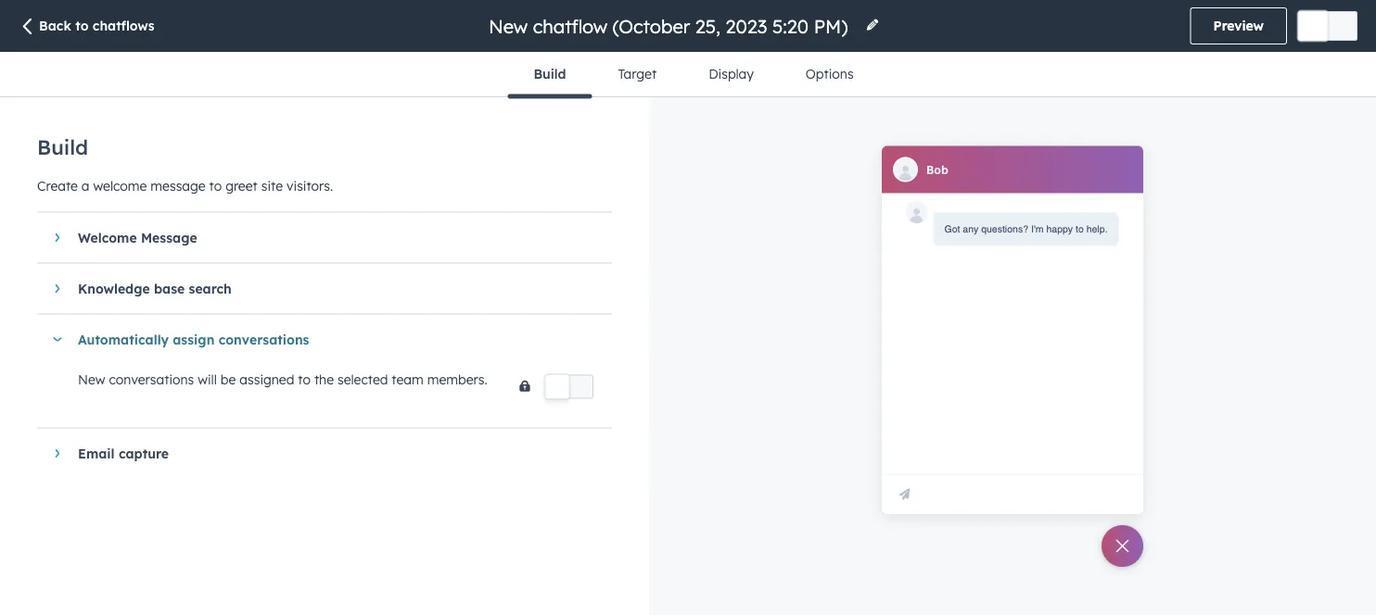 Task type: locate. For each thing, give the bounding box(es) containing it.
1 vertical spatial to
[[209, 178, 222, 194]]

conversations
[[219, 332, 309, 348], [109, 371, 194, 388]]

automatically assign conversations button
[[37, 315, 594, 365]]

to inside button
[[75, 18, 89, 34]]

1 horizontal spatial conversations
[[219, 332, 309, 348]]

1 horizontal spatial to
[[209, 178, 222, 194]]

new conversations will be assigned to the selected team members.
[[78, 371, 488, 388]]

None field
[[487, 13, 854, 38]]

caret image inside the email capture "dropdown button"
[[55, 448, 60, 460]]

visitors.
[[287, 178, 333, 194]]

caret image for welcome message
[[55, 232, 60, 243]]

0 horizontal spatial to
[[75, 18, 89, 34]]

navigation
[[508, 52, 880, 99]]

1 vertical spatial build
[[37, 134, 88, 160]]

knowledge
[[78, 281, 150, 297]]

1 horizontal spatial build
[[534, 66, 566, 82]]

0 vertical spatial build
[[534, 66, 566, 82]]

back
[[39, 18, 71, 34]]

automatically
[[78, 332, 169, 348]]

conversations inside dropdown button
[[219, 332, 309, 348]]

2 horizontal spatial to
[[298, 371, 311, 388]]

message
[[141, 230, 197, 246]]

2 vertical spatial to
[[298, 371, 311, 388]]

0 vertical spatial conversations
[[219, 332, 309, 348]]

conversations down automatically at the bottom of the page
[[109, 371, 194, 388]]

caret image left email
[[55, 448, 60, 460]]

to right back
[[75, 18, 89, 34]]

build left target
[[534, 66, 566, 82]]

caret image for knowledge base search
[[55, 283, 60, 294]]

caret image left "welcome"
[[55, 232, 60, 243]]

welcome
[[78, 230, 137, 246]]

options button
[[780, 52, 880, 96]]

greet
[[226, 178, 258, 194]]

caret image left knowledge at the top
[[55, 283, 60, 294]]

welcome message
[[78, 230, 197, 246]]

back to chatflows button
[[19, 17, 155, 37]]

the
[[314, 371, 334, 388]]

conversations up "assigned"
[[219, 332, 309, 348]]

create a welcome message to greet site visitors.
[[37, 178, 333, 194]]

caret image left automatically at the bottom of the page
[[52, 338, 63, 342]]

caret image inside "welcome message" 'dropdown button'
[[55, 232, 60, 243]]

0 horizontal spatial build
[[37, 134, 88, 160]]

to left the greet
[[209, 178, 222, 194]]

0 horizontal spatial conversations
[[109, 371, 194, 388]]

to left the
[[298, 371, 311, 388]]

assign
[[173, 332, 215, 348]]

will
[[198, 371, 217, 388]]

assigned
[[240, 371, 294, 388]]

email capture
[[78, 446, 169, 462]]

caret image
[[55, 232, 60, 243], [55, 283, 60, 294], [52, 338, 63, 342], [55, 448, 60, 460]]

build
[[534, 66, 566, 82], [37, 134, 88, 160]]

capture
[[119, 446, 169, 462]]

caret image inside knowledge base search dropdown button
[[55, 283, 60, 294]]

0 vertical spatial to
[[75, 18, 89, 34]]

base
[[154, 281, 185, 297]]

to
[[75, 18, 89, 34], [209, 178, 222, 194], [298, 371, 311, 388]]

build up create
[[37, 134, 88, 160]]

caret image inside the automatically assign conversations dropdown button
[[52, 338, 63, 342]]

team
[[392, 371, 424, 388]]



Task type: describe. For each thing, give the bounding box(es) containing it.
display
[[709, 66, 754, 82]]

a
[[81, 178, 90, 194]]

welcome message button
[[37, 213, 594, 263]]

caret image for automatically assign conversations
[[52, 338, 63, 342]]

automatically assign conversations
[[78, 332, 309, 348]]

build inside button
[[534, 66, 566, 82]]

new
[[78, 371, 105, 388]]

chatflows
[[93, 18, 155, 34]]

options
[[806, 66, 854, 82]]

preview
[[1214, 18, 1264, 34]]

be
[[221, 371, 236, 388]]

email capture button
[[37, 429, 594, 479]]

navigation containing build
[[508, 52, 880, 99]]

preview button
[[1191, 7, 1287, 45]]

knowledge base search
[[78, 281, 232, 297]]

caret image for email capture
[[55, 448, 60, 460]]

display button
[[683, 52, 780, 96]]

members.
[[427, 371, 488, 388]]

welcome
[[93, 178, 147, 194]]

build button
[[508, 52, 592, 99]]

knowledge base search button
[[37, 264, 594, 314]]

target button
[[592, 52, 683, 96]]

site
[[261, 178, 283, 194]]

selected
[[338, 371, 388, 388]]

message
[[151, 178, 206, 194]]

search
[[189, 281, 232, 297]]

target
[[618, 66, 657, 82]]

1 vertical spatial conversations
[[109, 371, 194, 388]]

back to chatflows
[[39, 18, 155, 34]]

email
[[78, 446, 115, 462]]

create
[[37, 178, 78, 194]]



Task type: vqa. For each thing, say whether or not it's contained in the screenshot.
first the Press to sort. element
no



